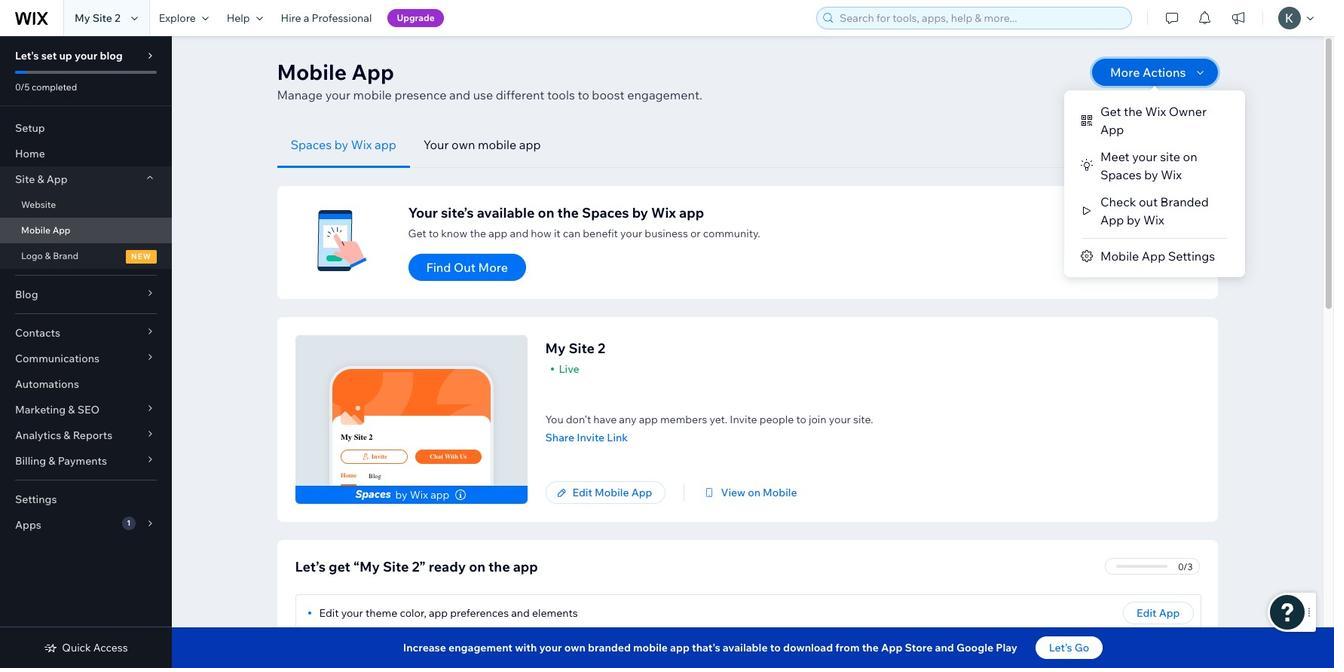 Task type: describe. For each thing, give the bounding box(es) containing it.
more inside button
[[479, 260, 508, 275]]

2 vertical spatial my site 2
[[341, 433, 373, 443]]

site up the live
[[569, 340, 595, 357]]

it inside your site's available on the spaces by wix app get to know the app and how it can benefit your business or community.
[[554, 227, 561, 241]]

mobile for mobile app manage your mobile presence and use different tools to boost engagement.
[[277, 59, 347, 85]]

people
[[760, 413, 794, 427]]

sidebar element
[[0, 36, 172, 669]]

app down chat
[[431, 489, 450, 502]]

edit for edit your theme color, app preferences and elements
[[319, 607, 339, 621]]

meet your site on spaces by wix button
[[1065, 143, 1246, 189]]

live
[[559, 363, 580, 376]]

1 vertical spatial members
[[576, 651, 624, 664]]

upgrade
[[397, 12, 435, 23]]

app inside spaces by wix app 'button'
[[375, 137, 397, 152]]

mobile app manage your mobile presence and use different tools to boost engagement.
[[277, 59, 703, 103]]

for
[[560, 651, 574, 664]]

your site's available on the spaces by wix app get to know the app and how it can benefit your business or community.
[[408, 204, 761, 241]]

own inside button
[[452, 137, 475, 152]]

help
[[227, 11, 250, 25]]

billing & payments
[[15, 455, 107, 468]]

presence
[[395, 87, 447, 103]]

to left see
[[445, 651, 455, 664]]

find out more
[[426, 260, 508, 275]]

home for home blog
[[341, 473, 357, 480]]

your down theme
[[346, 651, 368, 664]]

with
[[445, 454, 458, 461]]

and left elements
[[511, 607, 530, 621]]

billing
[[15, 455, 46, 468]]

2 vertical spatial mobile
[[634, 642, 668, 655]]

marketing & seo
[[15, 403, 100, 417]]

link
[[607, 431, 628, 445]]

share
[[546, 431, 575, 445]]

get inside your site's available on the spaces by wix app get to know the app and how it can benefit your business or community.
[[408, 227, 427, 241]]

reports
[[73, 429, 113, 443]]

check out branded app by wix
[[1101, 195, 1210, 228]]

0 vertical spatial spaces
[[291, 137, 332, 152]]

yet.
[[710, 413, 728, 427]]

let's get "my site 2" ready on the app
[[295, 559, 538, 576]]

check out branded app by wix button
[[1065, 189, 1246, 234]]

website link
[[0, 192, 172, 218]]

new
[[131, 252, 152, 262]]

wix inside tab list
[[351, 137, 372, 152]]

1 vertical spatial it
[[504, 651, 511, 664]]

0/5
[[15, 81, 30, 93]]

the right know
[[470, 227, 486, 241]]

automations link
[[0, 372, 172, 397]]

mobile for mobile app settings
[[1101, 249, 1140, 264]]

upgrade button
[[388, 9, 444, 27]]

on for by
[[538, 204, 555, 222]]

mobile app
[[21, 225, 71, 236]]

your own mobile app
[[424, 137, 541, 152]]

find
[[426, 260, 451, 275]]

billing & payments button
[[0, 449, 172, 474]]

by inside meet your site on spaces by wix
[[1145, 167, 1159, 183]]

engagement
[[449, 642, 513, 655]]

different
[[496, 87, 545, 103]]

how
[[531, 227, 552, 241]]

1
[[127, 519, 131, 529]]

from
[[836, 642, 860, 655]]

mobile inside your own mobile app button
[[478, 137, 517, 152]]

view on mobile button
[[703, 486, 798, 500]]

or
[[691, 227, 701, 241]]

& for analytics
[[64, 429, 71, 443]]

join
[[809, 413, 827, 427]]

let's go
[[1050, 642, 1090, 655]]

you don't have any app members yet. invite people to join your site. share invite link
[[546, 413, 874, 445]]

your inside sidebar element
[[75, 49, 98, 63]]

setup
[[15, 121, 45, 135]]

on down share invite link button
[[748, 486, 761, 500]]

spaces inside your site's available on the spaces by wix app get to know the app and how it can benefit your business or community.
[[582, 204, 629, 222]]

edit for edit mobile app
[[573, 486, 593, 500]]

with
[[515, 642, 537, 655]]

the up preferences
[[489, 559, 510, 576]]

wix inside your site's available on the spaces by wix app get to know the app and how it can benefit your business or community.
[[652, 204, 677, 222]]

meet
[[1101, 149, 1130, 164]]

tools
[[548, 87, 575, 103]]

let's set up your blog
[[15, 49, 123, 63]]

on for wix
[[1184, 149, 1198, 164]]

wix inside get the wix owner app
[[1146, 104, 1167, 119]]

benefit
[[583, 227, 618, 241]]

find out more button
[[408, 254, 526, 281]]

hire a professional
[[281, 11, 372, 25]]

hire
[[281, 11, 301, 25]]

app inside get the wix owner app
[[1101, 122, 1125, 137]]

settings inside button
[[1169, 249, 1216, 264]]

use
[[473, 87, 493, 103]]

app up elements
[[513, 559, 538, 576]]

blog
[[100, 49, 123, 63]]

to inside you don't have any app members yet. invite people to join your site. share invite link
[[797, 413, 807, 427]]

looks
[[513, 651, 539, 664]]

analytics & reports button
[[0, 423, 172, 449]]

settings link
[[0, 487, 172, 513]]

and right store
[[936, 642, 955, 655]]

blog button
[[0, 282, 172, 308]]

owner
[[1170, 104, 1207, 119]]

tab list containing spaces by wix app
[[277, 122, 1218, 168]]

app right color,
[[429, 607, 448, 621]]

more actions
[[1111, 65, 1187, 80]]

spaces inside meet your site on spaces by wix
[[1101, 167, 1142, 183]]

see
[[458, 651, 475, 664]]

site up home blog
[[354, 433, 367, 443]]

& for billing
[[48, 455, 55, 468]]

preferences
[[450, 607, 509, 621]]

your inside you don't have any app members yet. invite people to join your site. share invite link
[[829, 413, 851, 427]]

menu containing get the wix owner app
[[1065, 98, 1246, 270]]

mobile for mobile app
[[21, 225, 50, 236]]

let's for let's get "my site 2" ready on the app
[[295, 559, 326, 576]]

get the wix owner app
[[1101, 104, 1207, 137]]

logo
[[21, 250, 43, 262]]

wix inside the check out branded app by wix
[[1144, 213, 1165, 228]]

us
[[460, 454, 467, 461]]

contacts
[[15, 327, 60, 340]]

set
[[41, 49, 57, 63]]

app up 'or' at the top of page
[[680, 204, 705, 222]]

view for view on mobile
[[721, 486, 746, 500]]

mobile down link
[[595, 486, 629, 500]]

can
[[563, 227, 581, 241]]

0/3
[[1179, 561, 1194, 573]]

your for own
[[424, 137, 449, 152]]

get inside get the wix owner app
[[1101, 104, 1122, 119]]

1 horizontal spatial my
[[341, 433, 352, 443]]

2 vertical spatial invite
[[372, 454, 387, 461]]

& for site
[[37, 173, 44, 186]]

mobile app settings
[[1101, 249, 1216, 264]]

professional
[[312, 11, 372, 25]]

0 vertical spatial 2
[[115, 11, 121, 25]]

elements
[[532, 607, 578, 621]]

engagement.
[[628, 87, 703, 103]]

home link
[[0, 141, 172, 167]]

by wix app
[[396, 489, 450, 502]]

app inside popup button
[[47, 173, 68, 186]]

app inside the check out branded app by wix
[[1101, 213, 1125, 228]]

by inside tab list
[[335, 137, 349, 152]]

quick access button
[[44, 642, 128, 655]]

store
[[905, 642, 933, 655]]

view on mobile
[[721, 486, 798, 500]]

go
[[1075, 642, 1090, 655]]

edit your theme color, app preferences and elements
[[319, 607, 578, 621]]

website
[[21, 199, 56, 210]]

branded
[[588, 642, 631, 655]]

mobile inside mobile app manage your mobile presence and use different tools to boost engagement.
[[353, 87, 392, 103]]

more inside popup button
[[1111, 65, 1141, 80]]



Task type: vqa. For each thing, say whether or not it's contained in the screenshot.
blog
yes



Task type: locate. For each thing, give the bounding box(es) containing it.
to for app
[[578, 87, 590, 103]]

mobile inside mobile app manage your mobile presence and use different tools to boost engagement.
[[277, 59, 347, 85]]

2 horizontal spatial invite
[[730, 413, 758, 427]]

1 horizontal spatial settings
[[1169, 249, 1216, 264]]

on down the owner
[[1184, 149, 1198, 164]]

and inside your site's available on the spaces by wix app get to know the app and how it can benefit your business or community.
[[510, 227, 529, 241]]

your down presence
[[424, 137, 449, 152]]

0 vertical spatial members
[[661, 413, 708, 427]]

0 vertical spatial invite
[[730, 413, 758, 427]]

by
[[335, 137, 349, 152], [1145, 167, 1159, 183], [632, 204, 649, 222], [1127, 213, 1141, 228], [396, 489, 408, 502]]

0 horizontal spatial let's
[[295, 559, 326, 576]]

2 horizontal spatial my
[[546, 340, 566, 357]]

app up brand
[[53, 225, 71, 236]]

invite
[[730, 413, 758, 427], [577, 431, 605, 445], [372, 454, 387, 461]]

1 horizontal spatial home
[[341, 473, 357, 480]]

my up home blog
[[341, 433, 352, 443]]

wix inside meet your site on spaces by wix
[[1162, 167, 1183, 183]]

your right with
[[540, 642, 562, 655]]

to for site's
[[429, 227, 439, 241]]

mobile left presence
[[353, 87, 392, 103]]

1 horizontal spatial available
[[723, 642, 768, 655]]

1 horizontal spatial edit
[[573, 486, 593, 500]]

your right 'up'
[[75, 49, 98, 63]]

a
[[304, 11, 310, 25]]

0 vertical spatial own
[[452, 137, 475, 152]]

let's for let's go
[[1050, 642, 1073, 655]]

0 horizontal spatial edit
[[319, 607, 339, 621]]

& left 'seo'
[[68, 403, 75, 417]]

manage
[[277, 87, 323, 103]]

and left use
[[449, 87, 471, 103]]

1 horizontal spatial mobile
[[478, 137, 517, 152]]

& for marketing
[[68, 403, 75, 417]]

your inside your site's available on the spaces by wix app get to know the app and how it can benefit your business or community.
[[621, 227, 643, 241]]

communications button
[[0, 346, 172, 372]]

completed
[[32, 81, 77, 93]]

get up meet
[[1101, 104, 1122, 119]]

& up website
[[37, 173, 44, 186]]

0 horizontal spatial own
[[452, 137, 475, 152]]

my
[[75, 11, 90, 25], [546, 340, 566, 357], [341, 433, 352, 443]]

members right for
[[576, 651, 624, 664]]

mobile down the 'check'
[[1101, 249, 1140, 264]]

your right manage
[[326, 87, 351, 103]]

app left store
[[882, 642, 903, 655]]

up
[[59, 49, 72, 63]]

app up meet
[[1101, 122, 1125, 137]]

1 vertical spatial mobile
[[478, 137, 517, 152]]

site
[[1161, 149, 1181, 164], [370, 651, 388, 664]]

mobile inside sidebar element
[[21, 225, 50, 236]]

hire a professional link
[[272, 0, 381, 36]]

1 horizontal spatial spaces
[[582, 204, 629, 222]]

0/5 completed
[[15, 81, 77, 93]]

my up the live
[[546, 340, 566, 357]]

theme
[[366, 607, 398, 621]]

more
[[1111, 65, 1141, 80], [479, 260, 508, 275]]

your for site's
[[408, 204, 438, 222]]

available right that's
[[723, 642, 768, 655]]

view for view your site on the app to see what it looks like for members
[[319, 651, 344, 664]]

mobile down website
[[21, 225, 50, 236]]

1 vertical spatial get
[[408, 227, 427, 241]]

seo
[[77, 403, 100, 417]]

mobile inside menu
[[1101, 249, 1140, 264]]

0 horizontal spatial blog
[[15, 288, 38, 302]]

own right like
[[565, 642, 586, 655]]

app left that's
[[671, 642, 690, 655]]

get left know
[[408, 227, 427, 241]]

have
[[594, 413, 617, 427]]

what
[[478, 651, 502, 664]]

spaces down manage
[[291, 137, 332, 152]]

your left site's
[[408, 204, 438, 222]]

1 vertical spatial invite
[[577, 431, 605, 445]]

setup link
[[0, 115, 172, 141]]

0 vertical spatial available
[[477, 204, 535, 222]]

0 vertical spatial my
[[75, 11, 90, 25]]

and left how
[[510, 227, 529, 241]]

app up website
[[47, 173, 68, 186]]

payments
[[58, 455, 107, 468]]

app inside your own mobile app button
[[519, 137, 541, 152]]

to left know
[[429, 227, 439, 241]]

it left can
[[554, 227, 561, 241]]

1 vertical spatial let's
[[1050, 642, 1073, 655]]

0 horizontal spatial settings
[[15, 493, 57, 507]]

1 horizontal spatial my site 2
[[341, 433, 373, 443]]

to inside mobile app manage your mobile presence and use different tools to boost engagement.
[[578, 87, 590, 103]]

spaces by wix app
[[291, 137, 397, 152]]

site down theme
[[370, 651, 388, 664]]

app down presence
[[375, 137, 397, 152]]

1 vertical spatial my
[[546, 340, 566, 357]]

& inside dropdown button
[[48, 455, 55, 468]]

to right the tools
[[578, 87, 590, 103]]

explore
[[159, 11, 196, 25]]

1 horizontal spatial members
[[661, 413, 708, 427]]

more actions button
[[1093, 59, 1218, 86]]

my site 2 up home blog
[[341, 433, 373, 443]]

app left see
[[424, 651, 443, 664]]

2 vertical spatial my
[[341, 433, 352, 443]]

0 horizontal spatial 2
[[115, 11, 121, 25]]

more right out
[[479, 260, 508, 275]]

spaces down meet
[[1101, 167, 1142, 183]]

by inside your site's available on the spaces by wix app get to know the app and how it can benefit your business or community.
[[632, 204, 649, 222]]

your right the join
[[829, 413, 851, 427]]

let's left go
[[1050, 642, 1073, 655]]

0 vertical spatial get
[[1101, 104, 1122, 119]]

mobile down people
[[763, 486, 798, 500]]

1 horizontal spatial 2
[[369, 433, 373, 443]]

0 vertical spatial more
[[1111, 65, 1141, 80]]

1 horizontal spatial get
[[1101, 104, 1122, 119]]

app left how
[[489, 227, 508, 241]]

2 vertical spatial 2
[[369, 433, 373, 443]]

your right meet
[[1133, 149, 1158, 164]]

1 vertical spatial own
[[565, 642, 586, 655]]

app inside you don't have any app members yet. invite people to join your site. share invite link
[[639, 413, 658, 427]]

1 horizontal spatial it
[[554, 227, 561, 241]]

app right any
[[639, 413, 658, 427]]

0 horizontal spatial it
[[504, 651, 511, 664]]

site down get the wix owner app button
[[1161, 149, 1181, 164]]

don't
[[566, 413, 591, 427]]

the down color,
[[405, 651, 422, 664]]

site's
[[441, 204, 474, 222]]

spaces up the benefit
[[582, 204, 629, 222]]

0 vertical spatial my site 2
[[75, 11, 121, 25]]

google
[[957, 642, 994, 655]]

members
[[661, 413, 708, 427], [576, 651, 624, 664]]

2 up have at the left bottom of page
[[598, 340, 606, 357]]

mobile down use
[[478, 137, 517, 152]]

to for engagement
[[771, 642, 781, 655]]

1 vertical spatial blog
[[369, 474, 381, 480]]

0 horizontal spatial invite
[[372, 454, 387, 461]]

1 vertical spatial view
[[319, 651, 344, 664]]

0 horizontal spatial my site 2
[[75, 11, 121, 25]]

2 horizontal spatial mobile
[[634, 642, 668, 655]]

1 horizontal spatial blog
[[369, 474, 381, 480]]

your
[[75, 49, 98, 63], [326, 87, 351, 103], [1133, 149, 1158, 164], [621, 227, 643, 241], [829, 413, 851, 427], [341, 607, 363, 621], [540, 642, 562, 655], [346, 651, 368, 664]]

0 vertical spatial site
[[1161, 149, 1181, 164]]

0 vertical spatial settings
[[1169, 249, 1216, 264]]

1 vertical spatial spaces
[[1101, 167, 1142, 183]]

app down professional
[[352, 59, 394, 85]]

app down any
[[632, 486, 653, 500]]

analytics
[[15, 429, 61, 443]]

my up the let's set up your blog
[[75, 11, 90, 25]]

available
[[477, 204, 535, 222], [723, 642, 768, 655]]

to inside your site's available on the spaces by wix app get to know the app and how it can benefit your business or community.
[[429, 227, 439, 241]]

available up how
[[477, 204, 535, 222]]

chat
[[430, 454, 443, 461]]

1 horizontal spatial more
[[1111, 65, 1141, 80]]

edit for edit app
[[1137, 607, 1157, 621]]

1 horizontal spatial site
[[1161, 149, 1181, 164]]

own
[[452, 137, 475, 152], [565, 642, 586, 655]]

and inside mobile app manage your mobile presence and use different tools to boost engagement.
[[449, 87, 471, 103]]

home inside sidebar element
[[15, 147, 45, 161]]

2 horizontal spatial spaces
[[1101, 167, 1142, 183]]

0 vertical spatial your
[[424, 137, 449, 152]]

0 horizontal spatial get
[[408, 227, 427, 241]]

2 horizontal spatial my site 2
[[546, 340, 606, 357]]

chat with us
[[430, 454, 467, 461]]

0 horizontal spatial more
[[479, 260, 508, 275]]

site inside meet your site on spaces by wix
[[1161, 149, 1181, 164]]

your inside your site's available on the spaces by wix app get to know the app and how it can benefit your business or community.
[[408, 204, 438, 222]]

1 horizontal spatial own
[[565, 642, 586, 655]]

invite up home blog
[[372, 454, 387, 461]]

0 horizontal spatial my
[[75, 11, 90, 25]]

your right the benefit
[[621, 227, 643, 241]]

site
[[92, 11, 112, 25], [15, 173, 35, 186], [569, 340, 595, 357], [354, 433, 367, 443], [383, 559, 409, 576]]

it right the what
[[504, 651, 511, 664]]

2 horizontal spatial 2
[[598, 340, 606, 357]]

& for logo
[[45, 250, 51, 262]]

on up how
[[538, 204, 555, 222]]

0 vertical spatial it
[[554, 227, 561, 241]]

1 vertical spatial more
[[479, 260, 508, 275]]

invite down 'don't'
[[577, 431, 605, 445]]

0 horizontal spatial members
[[576, 651, 624, 664]]

check
[[1101, 195, 1137, 210]]

available inside your site's available on the spaces by wix app get to know the app and how it can benefit your business or community.
[[477, 204, 535, 222]]

my site 2 up the live
[[546, 340, 606, 357]]

site inside popup button
[[15, 173, 35, 186]]

site & app button
[[0, 167, 172, 192]]

let's
[[295, 559, 326, 576], [1050, 642, 1073, 655]]

view
[[721, 486, 746, 500], [319, 651, 344, 664]]

your inside button
[[424, 137, 449, 152]]

1 horizontal spatial invite
[[577, 431, 605, 445]]

settings inside sidebar element
[[15, 493, 57, 507]]

to left the join
[[797, 413, 807, 427]]

communications
[[15, 352, 100, 366]]

members inside you don't have any app members yet. invite people to join your site. share invite link
[[661, 413, 708, 427]]

mobile right branded
[[634, 642, 668, 655]]

0 vertical spatial home
[[15, 147, 45, 161]]

mobile app settings button
[[1065, 243, 1246, 270]]

on inside meet your site on spaces by wix
[[1184, 149, 1198, 164]]

home
[[15, 147, 45, 161], [341, 473, 357, 480]]

home inside home blog
[[341, 473, 357, 480]]

0 vertical spatial let's
[[295, 559, 326, 576]]

out
[[1140, 195, 1158, 210]]

& left reports
[[64, 429, 71, 443]]

1 vertical spatial settings
[[15, 493, 57, 507]]

the inside get the wix owner app
[[1125, 104, 1143, 119]]

community.
[[703, 227, 761, 241]]

that's
[[692, 642, 721, 655]]

spaces by wix app button
[[277, 122, 410, 168]]

blog inside home blog
[[369, 474, 381, 480]]

1 vertical spatial home
[[341, 473, 357, 480]]

0 horizontal spatial available
[[477, 204, 535, 222]]

let's left get
[[295, 559, 326, 576]]

your left theme
[[341, 607, 363, 621]]

1 vertical spatial available
[[723, 642, 768, 655]]

let's
[[15, 49, 39, 63]]

by inside the check out branded app by wix
[[1127, 213, 1141, 228]]

settings down branded
[[1169, 249, 1216, 264]]

0 horizontal spatial home
[[15, 147, 45, 161]]

2 horizontal spatial edit
[[1137, 607, 1157, 621]]

your inside meet your site on spaces by wix
[[1133, 149, 1158, 164]]

2 up home blog
[[369, 433, 373, 443]]

0 horizontal spatial mobile
[[353, 87, 392, 103]]

site for the
[[370, 651, 388, 664]]

app inside mobile app manage your mobile presence and use different tools to boost engagement.
[[352, 59, 394, 85]]

on for to
[[390, 651, 403, 664]]

edit mobile app button
[[546, 482, 666, 505]]

site for spaces
[[1161, 149, 1181, 164]]

app
[[352, 59, 394, 85], [1101, 122, 1125, 137], [47, 173, 68, 186], [1101, 213, 1125, 228], [53, 225, 71, 236], [1142, 249, 1166, 264], [632, 486, 653, 500], [1160, 607, 1181, 621], [882, 642, 903, 655]]

let's go button
[[1036, 637, 1104, 660]]

play
[[996, 642, 1018, 655]]

more left actions
[[1111, 65, 1141, 80]]

2 up blog
[[115, 11, 121, 25]]

on inside your site's available on the spaces by wix app get to know the app and how it can benefit your business or community.
[[538, 204, 555, 222]]

1 vertical spatial my site 2
[[546, 340, 606, 357]]

let's inside let's go button
[[1050, 642, 1073, 655]]

0 vertical spatial mobile
[[353, 87, 392, 103]]

app down the 0/3
[[1160, 607, 1181, 621]]

ready
[[429, 559, 466, 576]]

1 vertical spatial site
[[370, 651, 388, 664]]

2 vertical spatial spaces
[[582, 204, 629, 222]]

home blog
[[341, 473, 381, 480]]

my site 2 up blog
[[75, 11, 121, 25]]

tab list
[[277, 122, 1218, 168]]

view your site on the app to see what it looks like for members
[[319, 651, 624, 664]]

1 vertical spatial your
[[408, 204, 438, 222]]

on left increase
[[390, 651, 403, 664]]

Search for tools, apps, help & more... field
[[836, 8, 1128, 29]]

own down use
[[452, 137, 475, 152]]

the down more actions on the right top of page
[[1125, 104, 1143, 119]]

settings
[[1169, 249, 1216, 264], [15, 493, 57, 507]]

increase
[[403, 642, 446, 655]]

boost
[[592, 87, 625, 103]]

it
[[554, 227, 561, 241], [504, 651, 511, 664]]

1 horizontal spatial let's
[[1050, 642, 1073, 655]]

site up website
[[15, 173, 35, 186]]

invite right yet.
[[730, 413, 758, 427]]

app down the check out branded app by wix
[[1142, 249, 1166, 264]]

to left download
[[771, 642, 781, 655]]

"my
[[354, 559, 380, 576]]

0 horizontal spatial site
[[370, 651, 388, 664]]

edit
[[573, 486, 593, 500], [319, 607, 339, 621], [1137, 607, 1157, 621]]

& right logo
[[45, 250, 51, 262]]

share invite link button
[[546, 431, 874, 445]]

on right ready
[[469, 559, 486, 576]]

the right from
[[863, 642, 879, 655]]

0 vertical spatial blog
[[15, 288, 38, 302]]

the up can
[[558, 204, 579, 222]]

1 horizontal spatial view
[[721, 486, 746, 500]]

site up blog
[[92, 11, 112, 25]]

0 vertical spatial view
[[721, 486, 746, 500]]

& inside "popup button"
[[64, 429, 71, 443]]

site left 2"
[[383, 559, 409, 576]]

your inside mobile app manage your mobile presence and use different tools to boost engagement.
[[326, 87, 351, 103]]

0 horizontal spatial view
[[319, 651, 344, 664]]

business
[[645, 227, 688, 241]]

settings up apps
[[15, 493, 57, 507]]

blog
[[15, 288, 38, 302], [369, 474, 381, 480]]

app down different
[[519, 137, 541, 152]]

quick access
[[62, 642, 128, 655]]

1 vertical spatial 2
[[598, 340, 606, 357]]

menu
[[1065, 98, 1246, 270]]

members up share invite link button
[[661, 413, 708, 427]]

quick
[[62, 642, 91, 655]]

app down the 'check'
[[1101, 213, 1125, 228]]

marketing
[[15, 403, 66, 417]]

& right billing
[[48, 455, 55, 468]]

brand
[[53, 250, 79, 262]]

blog inside popup button
[[15, 288, 38, 302]]

mobile up manage
[[277, 59, 347, 85]]

you
[[546, 413, 564, 427]]

your own mobile app button
[[410, 122, 555, 168]]

home for home
[[15, 147, 45, 161]]

0 horizontal spatial spaces
[[291, 137, 332, 152]]



